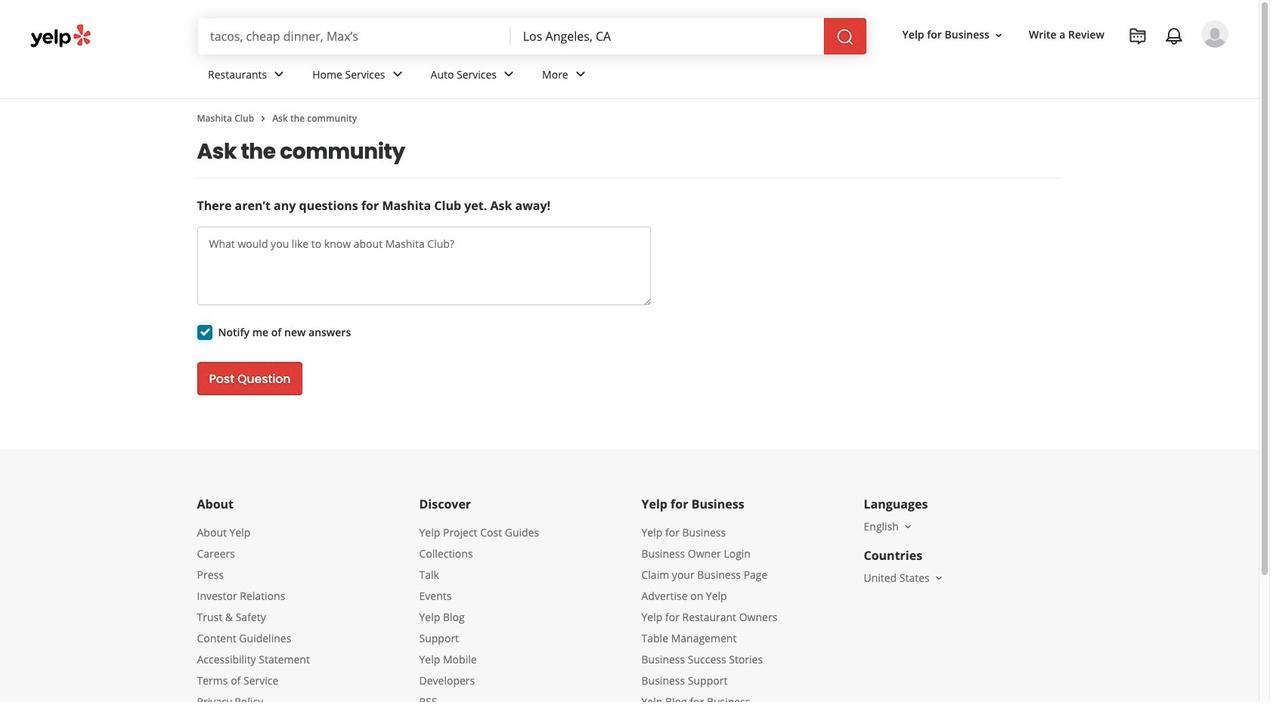 Task type: locate. For each thing, give the bounding box(es) containing it.
1 horizontal spatial none field
[[523, 28, 812, 45]]

24 chevron down v2 image
[[270, 65, 288, 83], [500, 65, 518, 83], [571, 65, 589, 83]]

1 none field from the left
[[210, 28, 499, 45]]

0 horizontal spatial none field
[[210, 28, 499, 45]]

projects image
[[1129, 27, 1147, 45]]

none field up business categories element
[[523, 28, 812, 45]]

None search field
[[198, 18, 869, 54]]

1 horizontal spatial 24 chevron down v2 image
[[500, 65, 518, 83]]

search image
[[836, 28, 854, 46]]

notifications image
[[1165, 27, 1183, 45]]

none field up 24 chevron down v2 icon
[[210, 28, 499, 45]]

none field 'find'
[[210, 28, 499, 45]]

2 none field from the left
[[523, 28, 812, 45]]

16 chevron right v2 image
[[257, 113, 269, 125]]

user actions element
[[890, 19, 1250, 112]]

0 horizontal spatial 24 chevron down v2 image
[[270, 65, 288, 83]]

None field
[[210, 28, 499, 45], [523, 28, 812, 45]]

1 24 chevron down v2 image from the left
[[270, 65, 288, 83]]

Near text field
[[523, 28, 812, 45]]

2 horizontal spatial 24 chevron down v2 image
[[571, 65, 589, 83]]

3 24 chevron down v2 image from the left
[[571, 65, 589, 83]]



Task type: describe. For each thing, give the bounding box(es) containing it.
What would you like to know about Mashita Club? text field
[[197, 227, 651, 305]]

business categories element
[[196, 54, 1228, 98]]

24 chevron down v2 image
[[388, 65, 406, 83]]

none field near
[[523, 28, 812, 45]]

gary o. image
[[1201, 20, 1228, 48]]

16 chevron down v2 image
[[993, 29, 1005, 41]]

Find text field
[[210, 28, 499, 45]]

16 chevron down v2 image
[[933, 572, 945, 584]]

2 24 chevron down v2 image from the left
[[500, 65, 518, 83]]



Task type: vqa. For each thing, say whether or not it's contained in the screenshot.
Home Services
no



